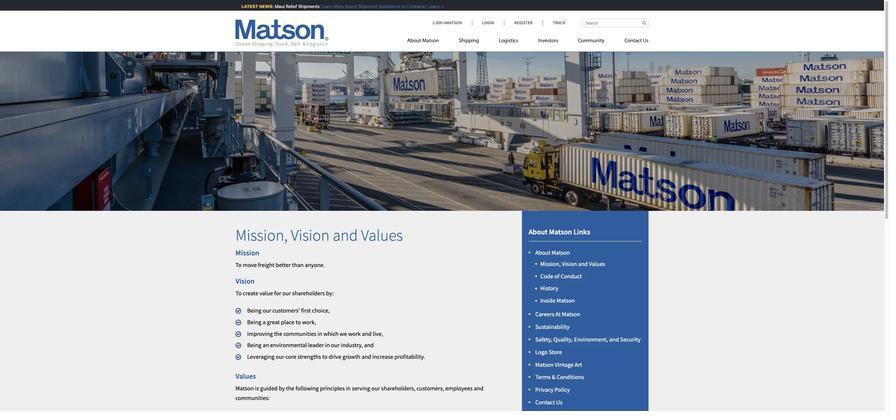 Task type: locate. For each thing, give the bounding box(es) containing it.
contact down privacy
[[536, 399, 555, 407]]

being our customers' first choice,
[[247, 307, 330, 315]]

matson up the terms
[[536, 362, 554, 369]]

0 vertical spatial contact
[[625, 38, 642, 44]]

history
[[541, 285, 559, 293]]

place
[[281, 319, 295, 327]]

investors
[[538, 38, 558, 44]]

0 vertical spatial contact us link
[[615, 35, 649, 49]]

mission, up mission
[[236, 226, 288, 246]]

by:
[[326, 290, 334, 298]]

vision
[[291, 226, 330, 246], [562, 261, 577, 268], [236, 277, 255, 286]]

in inside matson is guided by the following principles in serving our shareholders, customers, employees and communities:
[[346, 385, 351, 393]]

0 horizontal spatial in
[[318, 331, 322, 338]]

mission, vision and values link
[[541, 261, 606, 268]]

contact us down search "image"
[[625, 38, 649, 44]]

1 vertical spatial values
[[589, 261, 606, 268]]

1 horizontal spatial the
[[286, 385, 295, 393]]

us down policy
[[556, 399, 563, 407]]

None search field
[[582, 19, 649, 27]]

0 horizontal spatial us
[[556, 399, 563, 407]]

matson up mission, vision and values link on the right of page
[[552, 249, 570, 257]]

mission, vision and values up 'conduct'
[[541, 261, 606, 268]]

code
[[541, 273, 554, 280]]

serving
[[352, 385, 370, 393]]

Search search field
[[582, 19, 649, 27]]

contact us link down search "image"
[[615, 35, 649, 49]]

first
[[301, 307, 311, 315]]

1 horizontal spatial vision
[[291, 226, 330, 246]]

terms & conditions
[[536, 374, 584, 382]]

about
[[340, 4, 353, 9], [407, 38, 421, 44], [529, 228, 548, 237], [536, 249, 551, 257]]

about inside top menu navigation
[[407, 38, 421, 44]]

news:
[[255, 4, 269, 9]]

conduct
[[561, 273, 582, 280]]

our
[[283, 290, 291, 298], [263, 307, 271, 315], [331, 342, 340, 350], [276, 354, 284, 361], [372, 385, 380, 393]]

contact
[[625, 38, 642, 44], [536, 399, 555, 407]]

guided
[[260, 385, 278, 393]]

0 horizontal spatial about matson link
[[407, 35, 449, 49]]

improving
[[247, 331, 273, 338]]

and
[[333, 226, 358, 246], [578, 261, 588, 268], [362, 331, 372, 338], [610, 336, 619, 344], [364, 342, 374, 350], [362, 354, 371, 361], [474, 385, 484, 393]]

0 vertical spatial mission,
[[236, 226, 288, 246]]

2 vertical spatial in
[[346, 385, 351, 393]]

to for to create value for our shareholders by:
[[236, 290, 242, 298]]

logistics link
[[489, 35, 528, 49]]

1 vertical spatial contact us
[[536, 399, 563, 407]]

being down 'create'
[[247, 307, 262, 315]]

1 vertical spatial to
[[236, 290, 242, 298]]

principles
[[320, 385, 345, 393]]

in right leader
[[325, 342, 330, 350]]

which
[[324, 331, 339, 338]]

mission, up code at bottom right
[[541, 261, 561, 268]]

1 horizontal spatial contact us
[[625, 38, 649, 44]]

mission, vision and values up anyone.
[[236, 226, 403, 246]]

core
[[286, 354, 297, 361]]

0 vertical spatial to
[[296, 319, 301, 327]]

being left a
[[247, 319, 262, 327]]

to for strengths
[[322, 354, 328, 361]]

matson inside matson is guided by the following principles in serving our shareholders, customers, employees and communities:
[[236, 385, 254, 393]]

contact us
[[625, 38, 649, 44], [536, 399, 563, 407]]

about matson down 1-
[[407, 38, 439, 44]]

mission, vision and values
[[236, 226, 403, 246], [541, 261, 606, 268]]

0 horizontal spatial contact us
[[536, 399, 563, 407]]

vision up anyone.
[[291, 226, 330, 246]]

matson down 1-
[[423, 38, 439, 44]]

matson left links
[[549, 228, 572, 237]]

employees
[[446, 385, 473, 393]]

0 horizontal spatial vision
[[236, 277, 255, 286]]

about matson inside section
[[536, 249, 570, 257]]

1 horizontal spatial contact us link
[[615, 35, 649, 49]]

0 horizontal spatial mission,
[[236, 226, 288, 246]]

latest
[[237, 4, 254, 9]]

0 vertical spatial being
[[247, 307, 262, 315]]

1 to from the top
[[236, 262, 242, 269]]

vision up 'create'
[[236, 277, 255, 286]]

about matson down about matson links
[[536, 249, 570, 257]]

contact us link
[[615, 35, 649, 49], [536, 399, 563, 407]]

shareholders
[[292, 290, 325, 298]]

the down the being a great place to work,
[[274, 331, 282, 338]]

in
[[318, 331, 322, 338], [325, 342, 330, 350], [346, 385, 351, 393]]

1 horizontal spatial us
[[643, 38, 649, 44]]

0 vertical spatial to
[[236, 262, 242, 269]]

1 vertical spatial mission,
[[541, 261, 561, 268]]

to
[[236, 262, 242, 269], [236, 290, 242, 298]]

0 horizontal spatial about matson
[[407, 38, 439, 44]]

1 horizontal spatial mission, vision and values
[[541, 261, 606, 268]]

0 horizontal spatial the
[[274, 331, 282, 338]]

anyone.
[[305, 262, 325, 269]]

1 vertical spatial being
[[247, 319, 262, 327]]

1 vertical spatial contact
[[536, 399, 555, 407]]

to left drive
[[322, 354, 328, 361]]

3 being from the top
[[247, 342, 262, 350]]

shipping
[[459, 38, 479, 44]]

matson is guided by the following principles in serving our shareholders, customers, employees and communities:
[[236, 385, 484, 403]]

0 vertical spatial vision
[[291, 226, 330, 246]]

2 horizontal spatial values
[[589, 261, 606, 268]]

shipment
[[354, 4, 373, 9]]

matson left is
[[236, 385, 254, 393]]

terms & conditions link
[[536, 374, 584, 382]]

create
[[243, 290, 258, 298]]

of
[[555, 273, 560, 280]]

logistics
[[499, 38, 518, 44]]

is
[[255, 385, 259, 393]]

being
[[247, 307, 262, 315], [247, 319, 262, 327], [247, 342, 262, 350]]

our left the core
[[276, 354, 284, 361]]

being left an
[[247, 342, 262, 350]]

about matson link
[[407, 35, 449, 49], [536, 249, 570, 257]]

us down search "image"
[[643, 38, 649, 44]]

store
[[549, 349, 562, 357]]

contact down search search box
[[625, 38, 642, 44]]

1 vertical spatial us
[[556, 399, 563, 407]]

mission,
[[236, 226, 288, 246], [541, 261, 561, 268]]

1 horizontal spatial about matson link
[[536, 249, 570, 257]]

2 vertical spatial being
[[247, 342, 262, 350]]

2 to from the top
[[236, 290, 242, 298]]

1 vertical spatial vision
[[562, 261, 577, 268]]

to left the move
[[236, 262, 242, 269]]

1 horizontal spatial contact
[[625, 38, 642, 44]]

register
[[515, 20, 533, 26]]

privacy policy
[[536, 387, 570, 394]]

2 vertical spatial vision
[[236, 277, 255, 286]]

1 horizontal spatial about matson
[[536, 249, 570, 257]]

policy
[[555, 387, 570, 394]]

increase
[[373, 354, 394, 361]]

inside
[[541, 297, 556, 305]]

at
[[556, 311, 561, 319]]

0 vertical spatial us
[[643, 38, 649, 44]]

contact us link down privacy policy
[[536, 399, 563, 407]]

1 horizontal spatial values
[[361, 226, 403, 246]]

0 horizontal spatial contact
[[536, 399, 555, 407]]

our inside matson is guided by the following principles in serving our shareholders, customers, employees and communities:
[[372, 385, 380, 393]]

profitability.
[[395, 354, 425, 361]]

matson inside top menu navigation
[[423, 38, 439, 44]]

the right by
[[286, 385, 295, 393]]

0 vertical spatial mission, vision and values
[[236, 226, 403, 246]]

1 vertical spatial to
[[322, 354, 328, 361]]

1-800-4matson link
[[433, 20, 472, 26]]

0 vertical spatial contact us
[[625, 38, 649, 44]]

strengths
[[298, 354, 321, 361]]

in left serving
[[346, 385, 351, 393]]

vintage
[[555, 362, 574, 369]]

1 vertical spatial about matson
[[536, 249, 570, 257]]

2 horizontal spatial vision
[[562, 261, 577, 268]]

safety, quality, environment, and security link
[[536, 336, 641, 344]]

1 vertical spatial the
[[286, 385, 295, 393]]

1 vertical spatial about matson link
[[536, 249, 570, 257]]

cranes load and offload matson containers from the containership at the terminal. image
[[0, 41, 885, 211]]

vision up 'conduct'
[[562, 261, 577, 268]]

0 vertical spatial the
[[274, 331, 282, 338]]

following
[[296, 385, 319, 393]]

1 horizontal spatial to
[[322, 354, 328, 361]]

1 horizontal spatial mission,
[[541, 261, 561, 268]]

about matson
[[407, 38, 439, 44], [536, 249, 570, 257]]

our right serving
[[372, 385, 380, 393]]

shipping link
[[449, 35, 489, 49]]

about matson link down 1-
[[407, 35, 449, 49]]

careers at matson
[[536, 311, 581, 319]]

community
[[578, 38, 605, 44]]

1 vertical spatial in
[[325, 342, 330, 350]]

about matson link down about matson links
[[536, 249, 570, 257]]

2 horizontal spatial in
[[346, 385, 351, 393]]

0 horizontal spatial contact us link
[[536, 399, 563, 407]]

leveraging our core strengths to drive growth and increase profitability.
[[247, 354, 425, 361]]

0 vertical spatial values
[[361, 226, 403, 246]]

contact us down privacy policy
[[536, 399, 563, 407]]

about matson inside top menu navigation
[[407, 38, 439, 44]]

1 being from the top
[[247, 307, 262, 315]]

in left which
[[318, 331, 322, 338]]

logo store
[[536, 349, 562, 357]]

0 horizontal spatial mission, vision and values
[[236, 226, 403, 246]]

0 vertical spatial about matson
[[407, 38, 439, 44]]

by
[[279, 385, 285, 393]]

to left 'create'
[[236, 290, 242, 298]]

mission, inside about matson links section
[[541, 261, 561, 268]]

to right place at the left of the page
[[296, 319, 301, 327]]

1 vertical spatial mission, vision and values
[[541, 261, 606, 268]]

0 horizontal spatial to
[[296, 319, 301, 327]]

careers at matson link
[[536, 311, 581, 319]]

careers
[[536, 311, 555, 319]]

800-
[[436, 20, 444, 26]]

2 being from the top
[[247, 319, 262, 327]]

2 vertical spatial values
[[236, 372, 256, 382]]

blue matson logo with ocean, shipping, truck, rail and logistics written beneath it. image
[[236, 20, 329, 47]]



Task type: vqa. For each thing, say whether or not it's contained in the screenshot.
topmost 'Us'
yes



Task type: describe. For each thing, give the bounding box(es) containing it.
the inside matson is guided by the following principles in serving our shareholders, customers, employees and communities:
[[286, 385, 295, 393]]

freight
[[258, 262, 275, 269]]

drive
[[329, 354, 342, 361]]

privacy
[[536, 387, 554, 394]]

security
[[620, 336, 641, 344]]

live,
[[373, 331, 383, 338]]

being for being a great place to work,
[[247, 319, 262, 327]]

investors link
[[528, 35, 568, 49]]

matson right at at the right of the page
[[562, 311, 581, 319]]

login
[[482, 20, 494, 26]]

or
[[397, 4, 401, 9]]

a
[[263, 319, 266, 327]]

assistance
[[374, 4, 396, 9]]

growth
[[343, 354, 361, 361]]

loans
[[423, 4, 435, 9]]

customers,
[[417, 385, 444, 393]]

move
[[243, 262, 257, 269]]

1-800-4matson
[[433, 20, 462, 26]]

sustainability link
[[536, 324, 570, 331]]

contact us inside contact us link
[[625, 38, 649, 44]]

to for to move freight better than anyone.
[[236, 262, 242, 269]]

relief
[[281, 4, 293, 9]]

matson vintage art
[[536, 362, 582, 369]]

contact us inside about matson links section
[[536, 399, 563, 407]]

sustainability
[[536, 324, 570, 331]]

great
[[267, 319, 280, 327]]

history link
[[541, 285, 559, 293]]

industry,
[[341, 342, 363, 350]]

contact inside contact us link
[[625, 38, 642, 44]]

us inside top menu navigation
[[643, 38, 649, 44]]

value
[[260, 290, 273, 298]]

inside matson link
[[541, 297, 575, 305]]

community link
[[568, 35, 615, 49]]

matson up at at the right of the page
[[557, 297, 575, 305]]

&
[[552, 374, 556, 382]]

shipments
[[294, 4, 315, 9]]

than
[[292, 262, 304, 269]]

environmental
[[270, 342, 307, 350]]

art
[[575, 362, 582, 369]]

to create value for our shareholders by:
[[236, 290, 334, 298]]

safety,
[[536, 336, 553, 344]]

we
[[340, 331, 347, 338]]

and inside matson is guided by the following principles in serving our shareholders, customers, employees and communities:
[[474, 385, 484, 393]]

communities
[[284, 331, 317, 338]]

more
[[329, 4, 339, 9]]

mission, vision and values inside about matson links section
[[541, 261, 606, 268]]

mission
[[236, 249, 259, 258]]

improving the communities in which we work and live,
[[247, 331, 383, 338]]

inside matson
[[541, 297, 575, 305]]

0 horizontal spatial values
[[236, 372, 256, 382]]

customers'
[[273, 307, 300, 315]]

for
[[274, 290, 281, 298]]

4matson
[[444, 20, 462, 26]]

0 vertical spatial in
[[318, 331, 322, 338]]

contact inside about matson links section
[[536, 399, 555, 407]]

an
[[263, 342, 269, 350]]

work
[[348, 331, 361, 338]]

learn
[[316, 4, 328, 9]]

>
[[436, 4, 439, 9]]

1 vertical spatial contact us link
[[536, 399, 563, 407]]

track
[[553, 20, 566, 26]]

1 horizontal spatial in
[[325, 342, 330, 350]]

about matson link inside section
[[536, 249, 570, 257]]

our up a
[[263, 307, 271, 315]]

logo
[[536, 349, 548, 357]]

terms
[[536, 374, 551, 382]]

matson vintage art link
[[536, 362, 582, 369]]

search image
[[643, 21, 647, 25]]

communities:
[[236, 395, 270, 403]]

us inside about matson links section
[[556, 399, 563, 407]]

conditions
[[557, 374, 584, 382]]

leader
[[308, 342, 324, 350]]

maui
[[270, 4, 280, 9]]

vision inside about matson links section
[[562, 261, 577, 268]]

register link
[[504, 20, 543, 26]]

to move freight better than anyone.
[[236, 262, 325, 269]]

leveraging
[[247, 354, 275, 361]]

environment,
[[574, 336, 608, 344]]

code of conduct link
[[541, 273, 582, 280]]

being for being an environmental leader in our industry, and
[[247, 342, 262, 350]]

our right for on the left of the page
[[283, 290, 291, 298]]

logo store link
[[536, 349, 562, 357]]

being for being our customers' first choice,
[[247, 307, 262, 315]]

quality,
[[554, 336, 573, 344]]

about matson links
[[529, 228, 591, 237]]

our up drive
[[331, 342, 340, 350]]

1-
[[433, 20, 436, 26]]

0 vertical spatial about matson link
[[407, 35, 449, 49]]

privacy policy link
[[536, 387, 570, 394]]

being a great place to work,
[[247, 319, 316, 327]]

to for place
[[296, 319, 301, 327]]

top menu navigation
[[407, 35, 649, 49]]

values inside about matson links section
[[589, 261, 606, 268]]

about matson links section
[[514, 211, 657, 412]]

learn more about shipment assistance or container loans > link
[[316, 4, 439, 9]]

links
[[574, 228, 591, 237]]

track link
[[543, 20, 566, 26]]



